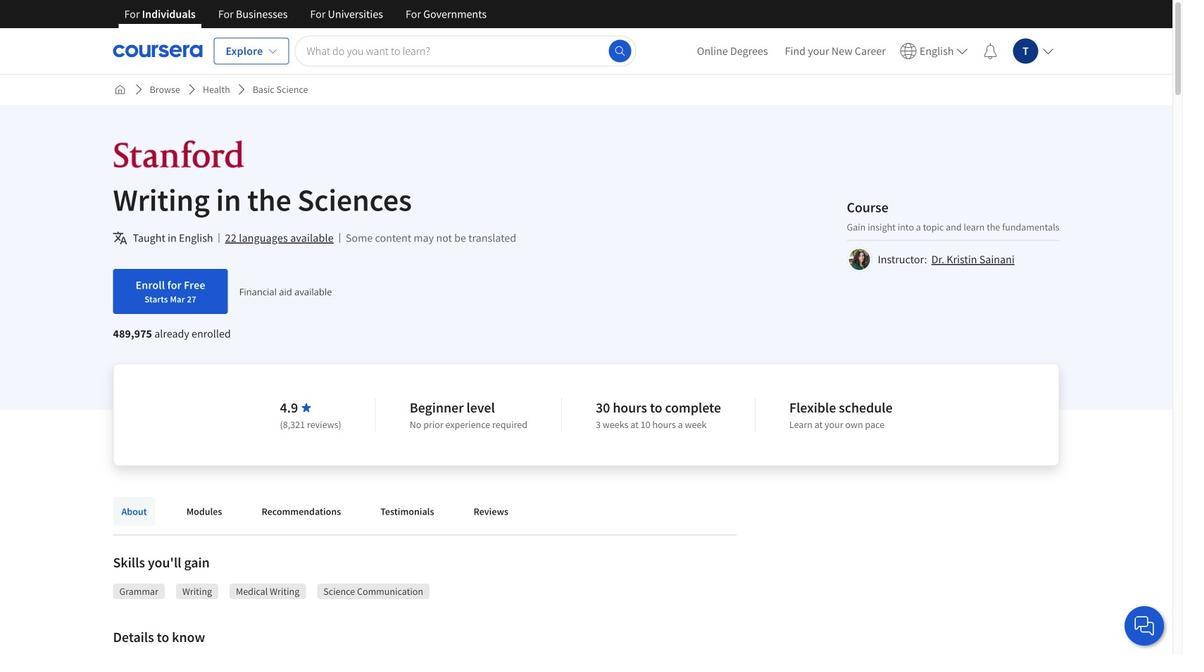 Task type: describe. For each thing, give the bounding box(es) containing it.
stanford university image
[[113, 139, 245, 170]]

home image
[[114, 84, 126, 95]]

dr. kristin sainani image
[[849, 249, 870, 270]]



Task type: vqa. For each thing, say whether or not it's contained in the screenshot.
"Dr. Kristin Sainani" Icon
yes



Task type: locate. For each thing, give the bounding box(es) containing it.
None search field
[[295, 36, 636, 67]]

What do you want to learn? text field
[[295, 36, 636, 67]]

banner navigation
[[113, 0, 498, 39]]

coursera image
[[113, 40, 202, 62]]



